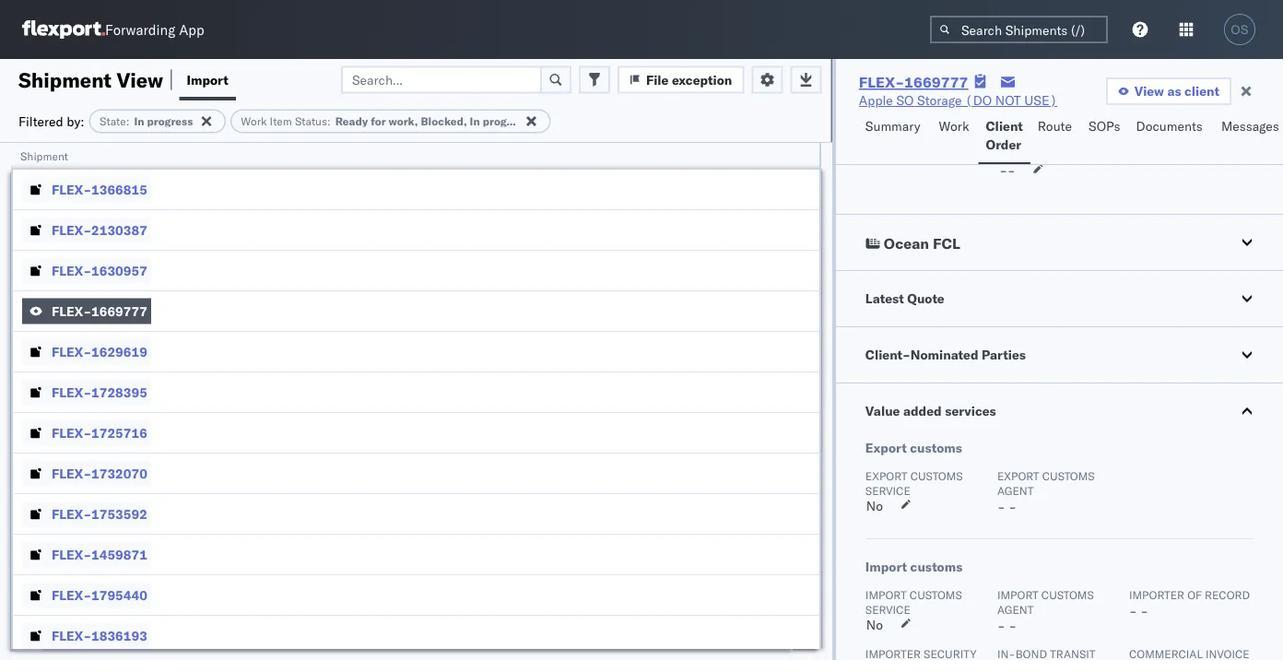Task type: describe. For each thing, give the bounding box(es) containing it.
storage
[[918, 92, 962, 108]]

flex-1753592 button
[[22, 501, 151, 527]]

flex-1732070 button
[[22, 461, 151, 486]]

flex-1725716
[[52, 425, 147, 441]]

ready
[[335, 114, 368, 128]]

flex-1728395
[[52, 384, 147, 400]]

customs for export customs service
[[911, 469, 963, 483]]

os
[[1231, 23, 1249, 36]]

Search... text field
[[341, 66, 542, 94]]

resize handle column header
[[797, 143, 820, 660]]

1630957
[[91, 262, 147, 278]]

flex-1753592
[[52, 506, 147, 522]]

messages
[[1222, 118, 1280, 134]]

flex-1366815 button
[[22, 177, 151, 202]]

flex- for flex-1366815 button
[[52, 181, 91, 197]]

1 horizontal spatial 1669777
[[905, 73, 969, 91]]

app
[[179, 21, 204, 38]]

flex- for flex-1795440 button
[[52, 587, 91, 603]]

use)
[[1025, 92, 1058, 108]]

2130387
[[91, 222, 147, 238]]

flex- up apple
[[859, 73, 905, 91]]

forwarding app link
[[22, 20, 204, 39]]

ocean fcl
[[884, 234, 961, 253]]

record
[[1205, 588, 1250, 602]]

customs for import customs service
[[910, 588, 962, 602]]

1 in from the left
[[134, 114, 144, 128]]

flex-1366815
[[52, 181, 147, 197]]

file exception
[[646, 71, 732, 88]]

nominated
[[911, 347, 979, 363]]

item
[[270, 114, 292, 128]]

flex-1669777 button
[[22, 298, 151, 324]]

order
[[986, 136, 1022, 153]]

flexport. image
[[22, 20, 105, 39]]

client order button
[[979, 110, 1031, 164]]

flex-2130387
[[52, 222, 147, 238]]

(do
[[966, 92, 992, 108]]

import button
[[179, 59, 236, 101]]

flex-1669777 link
[[859, 73, 969, 91]]

flex-1836193 button
[[22, 623, 151, 649]]

work button
[[932, 110, 979, 164]]

1669777 inside button
[[91, 303, 147, 319]]

summary button
[[858, 110, 932, 164]]

Search Shipments (/) text field
[[930, 16, 1108, 43]]

service for import customs agent - -
[[866, 603, 911, 616]]

filtered
[[18, 113, 63, 129]]

no for export customs agent - -
[[867, 498, 883, 514]]

latest quote
[[866, 290, 945, 307]]

flex- for flex-1630957 button
[[52, 262, 91, 278]]

os button
[[1219, 8, 1261, 51]]

sops
[[1089, 118, 1121, 134]]

agent for import customs agent - -
[[998, 603, 1034, 616]]

flex-1836193
[[52, 627, 147, 644]]

sops button
[[1082, 110, 1129, 164]]

1725716
[[91, 425, 147, 441]]

import customs agent - -
[[998, 588, 1094, 634]]

shipment for shipment view
[[18, 67, 112, 92]]

quote
[[908, 290, 945, 307]]

file
[[646, 71, 669, 88]]

client-nominated parties button
[[836, 327, 1284, 383]]

1836193
[[91, 627, 147, 644]]

no for import customs agent - -
[[867, 617, 883, 633]]

summary
[[866, 118, 921, 134]]

work item status : ready for work, blocked, in progress
[[241, 114, 529, 128]]

flex-1630957
[[52, 262, 147, 278]]

apple so storage (do not use) link
[[859, 91, 1058, 110]]

export for export customs service
[[866, 469, 908, 483]]

flex- for flex-1732070 button in the bottom left of the page
[[52, 465, 91, 481]]

ocean
[[884, 234, 930, 253]]

work,
[[389, 114, 418, 128]]

flex- for flex-1728395 button
[[52, 384, 91, 400]]

1795440
[[91, 587, 147, 603]]

customs for export customs agent - -
[[1043, 469, 1095, 483]]

1732070
[[91, 465, 147, 481]]

flex- for flex-1629619 button
[[52, 343, 91, 360]]

flex-1629619
[[52, 343, 147, 360]]

view as client button
[[1106, 77, 1232, 105]]

export customs
[[866, 440, 963, 456]]

as
[[1168, 83, 1182, 99]]

import for import customs
[[866, 559, 907, 575]]

of
[[1188, 588, 1202, 602]]

--
[[1000, 162, 1016, 178]]

2 : from the left
[[327, 114, 331, 128]]

view inside button
[[1135, 83, 1165, 99]]

flex-1795440 button
[[22, 582, 151, 608]]

parties
[[982, 347, 1026, 363]]

for
[[371, 114, 386, 128]]

1753592
[[91, 506, 147, 522]]

client-nominated parties
[[866, 347, 1026, 363]]

flex- for flex-1836193 button
[[52, 627, 91, 644]]

customs for import customs agent - -
[[1042, 588, 1094, 602]]

status
[[295, 114, 327, 128]]

flex-2130387 button
[[22, 217, 151, 243]]

customs for import customs
[[911, 559, 963, 575]]

filtered by:
[[18, 113, 84, 129]]

1366815
[[91, 181, 147, 197]]

export for export customs
[[866, 440, 907, 456]]

flex-1630957 button
[[22, 258, 151, 284]]

client-
[[866, 347, 911, 363]]

1629619
[[91, 343, 147, 360]]

import customs service
[[866, 588, 962, 616]]

flex- for flex-1753592 button
[[52, 506, 91, 522]]



Task type: locate. For each thing, give the bounding box(es) containing it.
latest quote button
[[836, 271, 1284, 326]]

: right by:
[[126, 114, 129, 128]]

client
[[986, 118, 1023, 134]]

apple
[[859, 92, 893, 108]]

agent inside import customs agent - -
[[998, 603, 1034, 616]]

0 horizontal spatial flex-1669777
[[52, 303, 147, 319]]

flex- down flex-1630957 button
[[52, 303, 91, 319]]

client
[[1185, 83, 1220, 99]]

work inside button
[[939, 118, 970, 134]]

service inside export customs service
[[866, 484, 911, 497]]

0 vertical spatial no
[[867, 498, 883, 514]]

import for import customs service
[[866, 588, 907, 602]]

flex-1795440
[[52, 587, 147, 603]]

1 horizontal spatial view
[[1135, 83, 1165, 99]]

:
[[126, 114, 129, 128], [327, 114, 331, 128]]

ocean fcl button
[[836, 215, 1284, 270]]

1 vertical spatial flex-1669777
[[52, 303, 147, 319]]

2 progress from the left
[[483, 114, 529, 128]]

flex- up flex-2130387 button
[[52, 181, 91, 197]]

state : in progress
[[100, 114, 193, 128]]

messages button
[[1214, 110, 1284, 164]]

customs down import customs
[[910, 588, 962, 602]]

import for import
[[187, 71, 228, 88]]

value
[[866, 403, 900, 419]]

export customs service
[[866, 469, 963, 497]]

route button
[[1031, 110, 1082, 164]]

1 horizontal spatial progress
[[483, 114, 529, 128]]

shipment up by:
[[18, 67, 112, 92]]

customs down value added services
[[910, 440, 963, 456]]

flex- for flex-1725716 button
[[52, 425, 91, 441]]

2 service from the top
[[866, 603, 911, 616]]

1 vertical spatial shipment
[[20, 149, 68, 163]]

flex- down flex-1728395 button
[[52, 425, 91, 441]]

forwarding app
[[105, 21, 204, 38]]

0 horizontal spatial work
[[241, 114, 267, 128]]

export inside export customs service
[[866, 469, 908, 483]]

importer of record - -
[[1130, 588, 1250, 619]]

customs down export customs
[[911, 469, 963, 483]]

export down 'value added services' button
[[998, 469, 1040, 483]]

progress right "blocked,"
[[483, 114, 529, 128]]

0 vertical spatial flex-1669777
[[859, 73, 969, 91]]

-
[[1000, 162, 1008, 178], [1008, 162, 1016, 178], [998, 499, 1006, 515], [1009, 499, 1017, 515], [1130, 603, 1138, 619], [1141, 603, 1149, 619], [998, 618, 1006, 634], [1009, 618, 1017, 634]]

flex- down flex-1732070 button in the bottom left of the page
[[52, 506, 91, 522]]

flex- inside button
[[52, 303, 91, 319]]

import inside import customs agent - -
[[998, 588, 1039, 602]]

no
[[867, 498, 883, 514], [867, 617, 883, 633]]

flex-1459871
[[52, 546, 147, 562]]

latest
[[866, 290, 904, 307]]

0 vertical spatial agent
[[998, 484, 1034, 497]]

by:
[[67, 113, 84, 129]]

0 horizontal spatial progress
[[147, 114, 193, 128]]

agent for export customs agent - -
[[998, 484, 1034, 497]]

customs inside export customs agent - -
[[1043, 469, 1095, 483]]

1728395
[[91, 384, 147, 400]]

export customs agent - -
[[998, 469, 1095, 515]]

exception
[[672, 71, 732, 88]]

export inside export customs agent - -
[[998, 469, 1040, 483]]

customs inside import customs agent - -
[[1042, 588, 1094, 602]]

1 vertical spatial 1669777
[[91, 303, 147, 319]]

export down the value
[[866, 440, 907, 456]]

: left ready
[[327, 114, 331, 128]]

shipment button
[[11, 145, 801, 163]]

value added services
[[866, 403, 997, 419]]

shipment view
[[18, 67, 163, 92]]

view up state : in progress
[[117, 67, 163, 92]]

flex-
[[859, 73, 905, 91], [52, 181, 91, 197], [52, 222, 91, 238], [52, 262, 91, 278], [52, 303, 91, 319], [52, 343, 91, 360], [52, 384, 91, 400], [52, 425, 91, 441], [52, 465, 91, 481], [52, 506, 91, 522], [52, 546, 91, 562], [52, 587, 91, 603], [52, 627, 91, 644]]

apple so storage (do not use)
[[859, 92, 1058, 108]]

work for work item status : ready for work, blocked, in progress
[[241, 114, 267, 128]]

no down export customs service
[[867, 498, 883, 514]]

customs for export customs
[[910, 440, 963, 456]]

shipment for shipment
[[20, 149, 68, 163]]

fcl
[[933, 234, 961, 253]]

0 horizontal spatial 1669777
[[91, 303, 147, 319]]

shipment inside shipment button
[[20, 149, 68, 163]]

flex- down flex-1725716 button
[[52, 465, 91, 481]]

1 vertical spatial no
[[867, 617, 883, 633]]

no down import customs service
[[867, 617, 883, 633]]

customs down 'value added services' button
[[1043, 469, 1095, 483]]

view as client
[[1135, 83, 1220, 99]]

flex- down flex-2130387 button
[[52, 262, 91, 278]]

agent inside export customs agent - -
[[998, 484, 1034, 497]]

1 agent from the top
[[998, 484, 1034, 497]]

flex-1732070
[[52, 465, 147, 481]]

import inside button
[[187, 71, 228, 88]]

flex- down flex-1459871 button
[[52, 587, 91, 603]]

flex- down the flex-1669777 button
[[52, 343, 91, 360]]

0 vertical spatial 1669777
[[905, 73, 969, 91]]

1 progress from the left
[[147, 114, 193, 128]]

1 vertical spatial agent
[[998, 603, 1034, 616]]

work left item
[[241, 114, 267, 128]]

customs inside export customs service
[[911, 469, 963, 483]]

flex- down flex-1366815 button
[[52, 222, 91, 238]]

progress
[[147, 114, 193, 128], [483, 114, 529, 128]]

0 vertical spatial shipment
[[18, 67, 112, 92]]

importer
[[1130, 588, 1185, 602]]

value added services button
[[836, 384, 1284, 439]]

forwarding
[[105, 21, 175, 38]]

1 vertical spatial service
[[866, 603, 911, 616]]

2 in from the left
[[470, 114, 480, 128]]

flex- for flex-2130387 button
[[52, 222, 91, 238]]

export
[[866, 440, 907, 456], [866, 469, 908, 483], [998, 469, 1040, 483]]

0 horizontal spatial in
[[134, 114, 144, 128]]

file exception button
[[618, 66, 744, 94], [618, 66, 744, 94]]

flex-1669777 up 'flex-1629619'
[[52, 303, 147, 319]]

1 horizontal spatial :
[[327, 114, 331, 128]]

flex- down flex-1629619 button
[[52, 384, 91, 400]]

import for import customs agent - -
[[998, 588, 1039, 602]]

flex- down flex-1753592 button
[[52, 546, 91, 562]]

export down export customs
[[866, 469, 908, 483]]

view left as on the top
[[1135, 83, 1165, 99]]

service down import customs
[[866, 603, 911, 616]]

in right "blocked,"
[[470, 114, 480, 128]]

flex- down flex-1795440 button
[[52, 627, 91, 644]]

import inside import customs service
[[866, 588, 907, 602]]

2 no from the top
[[867, 617, 883, 633]]

customs left importer
[[1042, 588, 1094, 602]]

shipment down filtered
[[20, 149, 68, 163]]

client order
[[986, 118, 1023, 153]]

in right state
[[134, 114, 144, 128]]

state
[[100, 114, 126, 128]]

1 service from the top
[[866, 484, 911, 497]]

flex-1459871 button
[[22, 542, 151, 568]]

service
[[866, 484, 911, 497], [866, 603, 911, 616]]

import
[[187, 71, 228, 88], [866, 559, 907, 575], [866, 588, 907, 602], [998, 588, 1039, 602]]

2 agent from the top
[[998, 603, 1034, 616]]

1 no from the top
[[867, 498, 883, 514]]

shipment
[[18, 67, 112, 92], [20, 149, 68, 163]]

0 horizontal spatial view
[[117, 67, 163, 92]]

1669777 up storage
[[905, 73, 969, 91]]

services
[[945, 403, 997, 419]]

added
[[904, 403, 942, 419]]

1669777 down 1630957
[[91, 303, 147, 319]]

flex- for flex-1459871 button
[[52, 546, 91, 562]]

flex- for the flex-1669777 button
[[52, 303, 91, 319]]

service down export customs
[[866, 484, 911, 497]]

1 horizontal spatial flex-1669777
[[859, 73, 969, 91]]

blocked,
[[421, 114, 467, 128]]

progress down import button
[[147, 114, 193, 128]]

customs up import customs service
[[911, 559, 963, 575]]

1 horizontal spatial in
[[470, 114, 480, 128]]

0 vertical spatial service
[[866, 484, 911, 497]]

0 horizontal spatial :
[[126, 114, 129, 128]]

flex-1669777 inside button
[[52, 303, 147, 319]]

documents button
[[1129, 110, 1214, 164]]

work for work
[[939, 118, 970, 134]]

service inside import customs service
[[866, 603, 911, 616]]

1459871
[[91, 546, 147, 562]]

work down apple so storage (do not use) link
[[939, 118, 970, 134]]

customs
[[910, 440, 963, 456], [911, 469, 963, 483], [1043, 469, 1095, 483], [911, 559, 963, 575], [910, 588, 962, 602], [1042, 588, 1094, 602]]

service for export customs agent - -
[[866, 484, 911, 497]]

flex-1728395 button
[[22, 379, 151, 405]]

view
[[117, 67, 163, 92], [1135, 83, 1165, 99]]

1 horizontal spatial work
[[939, 118, 970, 134]]

so
[[897, 92, 914, 108]]

1 : from the left
[[126, 114, 129, 128]]

flex-1669777 up so
[[859, 73, 969, 91]]

route
[[1038, 118, 1072, 134]]

work
[[241, 114, 267, 128], [939, 118, 970, 134]]

import customs
[[866, 559, 963, 575]]

documents
[[1137, 118, 1203, 134]]

customs inside import customs service
[[910, 588, 962, 602]]



Task type: vqa. For each thing, say whether or not it's contained in the screenshot.
SOPs
yes



